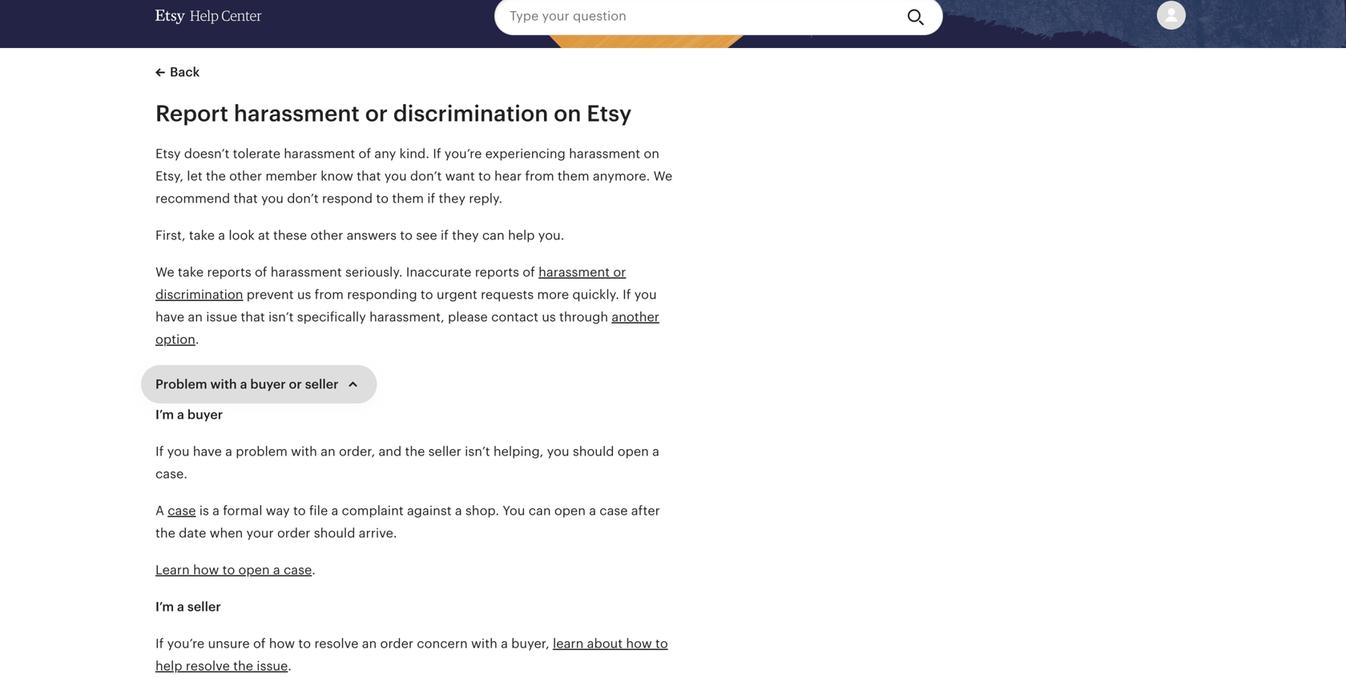 Task type: locate. For each thing, give the bounding box(es) containing it.
2 horizontal spatial or
[[613, 265, 626, 280]]

us right prevent
[[297, 288, 311, 302]]

if
[[427, 192, 435, 206], [441, 228, 449, 243]]

learn how to open a case .
[[156, 564, 316, 578]]

1 vertical spatial them
[[392, 192, 424, 206]]

if you're unsure of how to resolve an order concern with a buyer,
[[156, 637, 553, 652]]

order,
[[339, 445, 375, 459]]

1 i'm from the top
[[156, 408, 174, 422]]

i'm
[[156, 408, 174, 422], [156, 600, 174, 615]]

them up see
[[392, 192, 424, 206]]

contact
[[491, 310, 539, 325]]

date
[[179, 527, 206, 541]]

1 vertical spatial take
[[178, 265, 204, 280]]

if you have a problem with an order, and the seller isn't helping, you should open a case.
[[156, 445, 660, 482]]

2 horizontal spatial an
[[362, 637, 377, 652]]

problem with a buyer or seller button
[[141, 366, 377, 404]]

you up case.
[[167, 445, 190, 459]]

take for we
[[178, 265, 204, 280]]

a down problem
[[177, 408, 184, 422]]

0 vertical spatial with
[[210, 378, 237, 392]]

report harassment or discrimination on etsy
[[156, 101, 632, 126]]

seller down the specifically
[[305, 378, 339, 392]]

hear
[[495, 169, 522, 184]]

case link
[[168, 504, 196, 519]]

a right problem
[[240, 378, 247, 392]]

0 vertical spatial help
[[508, 228, 535, 243]]

that down any
[[357, 169, 381, 184]]

2 i'm from the top
[[156, 600, 174, 615]]

should right helping,
[[573, 445, 614, 459]]

if right kind.
[[433, 147, 441, 161]]

1 vertical spatial from
[[315, 288, 344, 302]]

another option link
[[156, 310, 660, 347]]

of right unsure
[[253, 637, 266, 652]]

0 horizontal spatial if
[[427, 192, 435, 206]]

case down way
[[284, 564, 312, 578]]

0 vertical spatial should
[[573, 445, 614, 459]]

0 vertical spatial they
[[439, 192, 466, 206]]

0 horizontal spatial other
[[229, 169, 262, 184]]

with right concern
[[471, 637, 498, 652]]

1 horizontal spatial on
[[644, 147, 660, 161]]

don't down member
[[287, 192, 319, 206]]

the
[[206, 169, 226, 184], [405, 445, 425, 459], [156, 527, 175, 541], [233, 660, 253, 674]]

a left buyer,
[[501, 637, 508, 652]]

0 vertical spatial take
[[189, 228, 215, 243]]

can right you
[[529, 504, 551, 519]]

1 vertical spatial resolve
[[186, 660, 230, 674]]

buyer down problem
[[187, 408, 223, 422]]

can down reply. on the top left
[[482, 228, 505, 243]]

on up experiencing
[[554, 101, 582, 126]]

case
[[168, 504, 196, 519], [600, 504, 628, 519], [284, 564, 312, 578]]

from
[[525, 169, 554, 184], [315, 288, 344, 302]]

discrimination up want at left top
[[394, 101, 549, 126]]

have up option
[[156, 310, 184, 325]]

of up requests
[[523, 265, 535, 280]]

buyer up 'problem'
[[250, 378, 286, 392]]

a down learn
[[177, 600, 184, 615]]

prevent us from responding to urgent requests more quickly. if you have an issue that isn't specifically harassment, please contact us through
[[156, 288, 657, 325]]

open down your
[[239, 564, 270, 578]]

take down first,
[[178, 265, 204, 280]]

seller up unsure
[[187, 600, 221, 615]]

isn't
[[269, 310, 294, 325], [465, 445, 490, 459]]

with right problem
[[210, 378, 237, 392]]

harassment up the tolerate
[[234, 101, 360, 126]]

0 horizontal spatial we
[[156, 265, 175, 280]]

to
[[479, 169, 491, 184], [376, 192, 389, 206], [400, 228, 413, 243], [421, 288, 433, 302], [293, 504, 306, 519], [223, 564, 235, 578], [298, 637, 311, 652], [656, 637, 668, 652]]

can
[[482, 228, 505, 243], [529, 504, 551, 519]]

to left see
[[400, 228, 413, 243]]

1 horizontal spatial if
[[441, 228, 449, 243]]

the down the "a"
[[156, 527, 175, 541]]

1 horizontal spatial help
[[508, 228, 535, 243]]

isn't left helping,
[[465, 445, 490, 459]]

you
[[503, 504, 525, 519]]

0 horizontal spatial from
[[315, 288, 344, 302]]

0 vertical spatial an
[[188, 310, 203, 325]]

0 horizontal spatial reports
[[207, 265, 251, 280]]

1 vertical spatial that
[[234, 192, 258, 206]]

a left after
[[589, 504, 596, 519]]

1 horizontal spatial us
[[542, 310, 556, 325]]

learn how to open a case link
[[156, 564, 312, 578]]

. up problem
[[195, 333, 199, 347]]

other right these
[[311, 228, 343, 243]]

0 horizontal spatial case
[[168, 504, 196, 519]]

0 vertical spatial on
[[554, 101, 582, 126]]

of left any
[[359, 147, 371, 161]]

0 vertical spatial we
[[654, 169, 673, 184]]

discrimination
[[394, 101, 549, 126], [156, 288, 243, 302]]

i'm for i'm a buyer
[[156, 408, 174, 422]]

them
[[558, 169, 590, 184], [392, 192, 424, 206]]

seller
[[305, 378, 339, 392], [429, 445, 462, 459], [187, 600, 221, 615]]

2 horizontal spatial seller
[[429, 445, 462, 459]]

you're inside the etsy doesn't tolerate harassment of any kind. if you're experiencing harassment on etsy, let the other member know that you don't want to hear from them anymore. we recommend that you don't respond to them if they reply.
[[445, 147, 482, 161]]

how right the about
[[626, 637, 652, 652]]

on
[[554, 101, 582, 126], [644, 147, 660, 161]]

help inside learn about how to help resolve the issue
[[156, 660, 182, 674]]

through
[[560, 310, 609, 325]]

don't
[[410, 169, 442, 184], [287, 192, 319, 206]]

2 vertical spatial open
[[239, 564, 270, 578]]

how right unsure
[[269, 637, 295, 652]]

unsure
[[208, 637, 250, 652]]

isn't inside if you have a problem with an order, and the seller isn't helping, you should open a case.
[[465, 445, 490, 459]]

1 vertical spatial .
[[312, 564, 316, 578]]

resolve inside learn about how to help resolve the issue
[[186, 660, 230, 674]]

if up see
[[427, 192, 435, 206]]

a
[[218, 228, 225, 243], [240, 378, 247, 392], [177, 408, 184, 422], [225, 445, 232, 459], [653, 445, 660, 459], [213, 504, 220, 519], [331, 504, 339, 519], [455, 504, 462, 519], [589, 504, 596, 519], [273, 564, 280, 578], [177, 600, 184, 615], [501, 637, 508, 652]]

discrimination inside "harassment or discrimination"
[[156, 288, 243, 302]]

0 horizontal spatial seller
[[187, 600, 221, 615]]

0 horizontal spatial resolve
[[186, 660, 230, 674]]

center
[[222, 8, 262, 24]]

you up another
[[635, 288, 657, 302]]

take right first,
[[189, 228, 215, 243]]

1 vertical spatial etsy
[[156, 147, 181, 161]]

they
[[439, 192, 466, 206], [452, 228, 479, 243]]

we down first,
[[156, 265, 175, 280]]

0 vertical spatial resolve
[[314, 637, 359, 652]]

order left concern
[[380, 637, 414, 652]]

if inside if you have a problem with an order, and the seller isn't helping, you should open a case.
[[156, 445, 164, 459]]

seller right 'and'
[[429, 445, 462, 459]]

that down prevent
[[241, 310, 265, 325]]

buyer,
[[512, 637, 550, 652]]

other
[[229, 169, 262, 184], [311, 228, 343, 243]]

2 horizontal spatial case
[[600, 504, 628, 519]]

1 vertical spatial if
[[441, 228, 449, 243]]

that inside prevent us from responding to urgent requests more quickly. if you have an issue that isn't specifically harassment, please contact us through
[[241, 310, 265, 325]]

an left order,
[[321, 445, 336, 459]]

how
[[193, 564, 219, 578], [269, 637, 295, 652], [626, 637, 652, 652]]

have down "i'm a buyer"
[[193, 445, 222, 459]]

1 reports from the left
[[207, 265, 251, 280]]

issue
[[206, 310, 237, 325], [257, 660, 288, 674]]

1 horizontal spatial with
[[291, 445, 317, 459]]

they right see
[[452, 228, 479, 243]]

arrive.
[[359, 527, 397, 541]]

we take reports of harassment seriously. inaccurate reports of
[[156, 265, 539, 280]]

learn
[[156, 564, 190, 578]]

formal
[[223, 504, 263, 519]]

urgent
[[437, 288, 478, 302]]

1 vertical spatial or
[[613, 265, 626, 280]]

0 vertical spatial that
[[357, 169, 381, 184]]

an
[[188, 310, 203, 325], [321, 445, 336, 459], [362, 637, 377, 652]]

should inside if you have a problem with an order, and the seller isn't helping, you should open a case.
[[573, 445, 614, 459]]

2 vertical spatial or
[[289, 378, 302, 392]]

with right 'problem'
[[291, 445, 317, 459]]

0 horizontal spatial us
[[297, 288, 311, 302]]

0 vertical spatial isn't
[[269, 310, 294, 325]]

they down want at left top
[[439, 192, 466, 206]]

you
[[385, 169, 407, 184], [261, 192, 284, 206], [635, 288, 657, 302], [167, 445, 190, 459], [547, 445, 570, 459]]

open right you
[[555, 504, 586, 519]]

how right learn
[[193, 564, 219, 578]]

if inside prevent us from responding to urgent requests more quickly. if you have an issue that isn't specifically harassment, please contact us through
[[623, 288, 631, 302]]

0 vertical spatial etsy
[[587, 101, 632, 126]]

or up quickly.
[[613, 265, 626, 280]]

open inside if you have a problem with an order, and the seller isn't helping, you should open a case.
[[618, 445, 649, 459]]

0 horizontal spatial don't
[[287, 192, 319, 206]]

1 vertical spatial order
[[380, 637, 414, 652]]

if right see
[[441, 228, 449, 243]]

1 horizontal spatial .
[[288, 660, 292, 674]]

a right file
[[331, 504, 339, 519]]

if down i'm a seller
[[156, 637, 164, 652]]

0 vertical spatial other
[[229, 169, 262, 184]]

0 vertical spatial have
[[156, 310, 184, 325]]

the inside is a formal way to file a complaint against a shop. you can open a case after the date when your order should arrive.
[[156, 527, 175, 541]]

0 horizontal spatial isn't
[[269, 310, 294, 325]]

with
[[210, 378, 237, 392], [291, 445, 317, 459], [471, 637, 498, 652]]

from inside prevent us from responding to urgent requests more quickly. if you have an issue that isn't specifically harassment, please contact us through
[[315, 288, 344, 302]]

responding
[[347, 288, 417, 302]]

or
[[365, 101, 388, 126], [613, 265, 626, 280], [289, 378, 302, 392]]

an up option
[[188, 310, 203, 325]]

1 horizontal spatial seller
[[305, 378, 339, 392]]

a left shop.
[[455, 504, 462, 519]]

issue inside prevent us from responding to urgent requests more quickly. if you have an issue that isn't specifically harassment, please contact us through
[[206, 310, 237, 325]]

0 vertical spatial discrimination
[[394, 101, 549, 126]]

0 vertical spatial buyer
[[250, 378, 286, 392]]

if up another
[[623, 288, 631, 302]]

of
[[359, 147, 371, 161], [255, 265, 267, 280], [523, 265, 535, 280], [253, 637, 266, 652]]

any
[[375, 147, 396, 161]]

1 horizontal spatial buyer
[[250, 378, 286, 392]]

resolve
[[314, 637, 359, 652], [186, 660, 230, 674]]

1 horizontal spatial can
[[529, 504, 551, 519]]

2 horizontal spatial open
[[618, 445, 649, 459]]

a inside dropdown button
[[240, 378, 247, 392]]

open up after
[[618, 445, 649, 459]]

reports
[[207, 265, 251, 280], [475, 265, 519, 280]]

to down inaccurate on the left of the page
[[421, 288, 433, 302]]

0 vertical spatial open
[[618, 445, 649, 459]]

1 horizontal spatial you're
[[445, 147, 482, 161]]

i'm down learn
[[156, 600, 174, 615]]

2 vertical spatial that
[[241, 310, 265, 325]]

1 horizontal spatial order
[[380, 637, 414, 652]]

0 vertical spatial if
[[427, 192, 435, 206]]

reports up requests
[[475, 265, 519, 280]]

1 vertical spatial with
[[291, 445, 317, 459]]

the down unsure
[[233, 660, 253, 674]]

from up the specifically
[[315, 288, 344, 302]]

None search field
[[495, 0, 944, 35]]

we inside the etsy doesn't tolerate harassment of any kind. if you're experiencing harassment on etsy, let the other member know that you don't want to hear from them anymore. we recommend that you don't respond to them if they reply.
[[654, 169, 673, 184]]

a left look
[[218, 228, 225, 243]]

harassment up more
[[539, 265, 610, 280]]

0 vertical spatial can
[[482, 228, 505, 243]]

you're down i'm a seller
[[167, 637, 205, 652]]

of up prevent
[[255, 265, 267, 280]]

should
[[573, 445, 614, 459], [314, 527, 355, 541]]

specifically
[[297, 310, 366, 325]]

we right anymore.
[[654, 169, 673, 184]]

from down experiencing
[[525, 169, 554, 184]]

1 vertical spatial help
[[156, 660, 182, 674]]

harassment inside "harassment or discrimination"
[[539, 265, 610, 280]]

1 vertical spatial seller
[[429, 445, 462, 459]]

0 vertical spatial you're
[[445, 147, 482, 161]]

0 horizontal spatial have
[[156, 310, 184, 325]]

have
[[156, 310, 184, 325], [193, 445, 222, 459]]

learn
[[553, 637, 584, 652]]

discrimination up option
[[156, 288, 243, 302]]

1 vertical spatial an
[[321, 445, 336, 459]]

the inside the etsy doesn't tolerate harassment of any kind. if you're experiencing harassment on etsy, let the other member know that you don't want to hear from them anymore. we recommend that you don't respond to them if they reply.
[[206, 169, 226, 184]]

0 horizontal spatial on
[[554, 101, 582, 126]]

or down the specifically
[[289, 378, 302, 392]]

0 horizontal spatial order
[[277, 527, 311, 541]]

harassment or discrimination
[[156, 265, 626, 302]]

0 horizontal spatial can
[[482, 228, 505, 243]]

i'm a buyer
[[156, 408, 223, 422]]

help down i'm a seller
[[156, 660, 182, 674]]

the right let at the left
[[206, 169, 226, 184]]

against
[[407, 504, 452, 519]]

from inside the etsy doesn't tolerate harassment of any kind. if you're experiencing harassment on etsy, let the other member know that you don't want to hear from them anymore. we recommend that you don't respond to them if they reply.
[[525, 169, 554, 184]]

1 vertical spatial issue
[[257, 660, 288, 674]]

1 horizontal spatial them
[[558, 169, 590, 184]]

option
[[156, 333, 195, 347]]

1 horizontal spatial don't
[[410, 169, 442, 184]]

0 vertical spatial or
[[365, 101, 388, 126]]

us
[[297, 288, 311, 302], [542, 310, 556, 325]]

2 horizontal spatial how
[[626, 637, 652, 652]]

0 vertical spatial seller
[[305, 378, 339, 392]]

1 vertical spatial open
[[555, 504, 586, 519]]

0 horizontal spatial issue
[[206, 310, 237, 325]]

that up look
[[234, 192, 258, 206]]

other down the tolerate
[[229, 169, 262, 184]]

0 horizontal spatial should
[[314, 527, 355, 541]]

0 vertical spatial order
[[277, 527, 311, 541]]

0 horizontal spatial etsy
[[156, 147, 181, 161]]

take
[[189, 228, 215, 243], [178, 265, 204, 280]]

0 horizontal spatial an
[[188, 310, 203, 325]]

another option
[[156, 310, 660, 347]]

0 horizontal spatial .
[[195, 333, 199, 347]]

i'm down problem
[[156, 408, 174, 422]]

don't down kind.
[[410, 169, 442, 184]]

etsy up etsy,
[[156, 147, 181, 161]]

that
[[357, 169, 381, 184], [234, 192, 258, 206], [241, 310, 265, 325]]

help left the you.
[[508, 228, 535, 243]]

first,
[[156, 228, 186, 243]]

way
[[266, 504, 290, 519]]

isn't down prevent
[[269, 310, 294, 325]]

1 horizontal spatial have
[[193, 445, 222, 459]]

2 vertical spatial an
[[362, 637, 377, 652]]

buyer
[[250, 378, 286, 392], [187, 408, 223, 422]]

look
[[229, 228, 255, 243]]

2 horizontal spatial .
[[312, 564, 316, 578]]

harassment down these
[[271, 265, 342, 280]]

to right the about
[[656, 637, 668, 652]]

them left anymore.
[[558, 169, 590, 184]]

1 vertical spatial i'm
[[156, 600, 174, 615]]

case left after
[[600, 504, 628, 519]]

you're up want at left top
[[445, 147, 482, 161]]

is
[[199, 504, 209, 519]]

Type your question search field
[[495, 0, 895, 35]]

i'm for i'm a seller
[[156, 600, 174, 615]]

on up anymore.
[[644, 147, 660, 161]]

have inside if you have a problem with an order, and the seller isn't helping, you should open a case.
[[193, 445, 222, 459]]

can inside is a formal way to file a complaint against a shop. you can open a case after the date when your order should arrive.
[[529, 504, 551, 519]]

if inside the etsy doesn't tolerate harassment of any kind. if you're experiencing harassment on etsy, let the other member know that you don't want to hear from them anymore. we recommend that you don't respond to them if they reply.
[[433, 147, 441, 161]]

if up case.
[[156, 445, 164, 459]]

1 vertical spatial have
[[193, 445, 222, 459]]

etsy up anymore.
[[587, 101, 632, 126]]

to inside prevent us from responding to urgent requests more quickly. if you have an issue that isn't specifically harassment, please contact us through
[[421, 288, 433, 302]]



Task type: describe. For each thing, give the bounding box(es) containing it.
answers
[[347, 228, 397, 243]]

1 horizontal spatial case
[[284, 564, 312, 578]]

1 vertical spatial don't
[[287, 192, 319, 206]]

0 vertical spatial don't
[[410, 169, 442, 184]]

issue inside learn about how to help resolve the issue
[[257, 660, 288, 674]]

on inside the etsy doesn't tolerate harassment of any kind. if you're experiencing harassment on etsy, let the other member know that you don't want to hear from them anymore. we recommend that you don't respond to them if they reply.
[[644, 147, 660, 161]]

1 vertical spatial we
[[156, 265, 175, 280]]

these
[[273, 228, 307, 243]]

to right respond
[[376, 192, 389, 206]]

about
[[587, 637, 623, 652]]

please
[[448, 310, 488, 325]]

0 vertical spatial us
[[297, 288, 311, 302]]

another
[[612, 310, 660, 325]]

or inside dropdown button
[[289, 378, 302, 392]]

to right unsure
[[298, 637, 311, 652]]

you right helping,
[[547, 445, 570, 459]]

0 vertical spatial them
[[558, 169, 590, 184]]

tolerate
[[233, 147, 281, 161]]

etsy image
[[156, 10, 185, 24]]

you inside prevent us from responding to urgent requests more quickly. if you have an issue that isn't specifically harassment, please contact us through
[[635, 288, 657, 302]]

experiencing
[[485, 147, 566, 161]]

more
[[537, 288, 569, 302]]

learn about how to help resolve the issue link
[[156, 637, 668, 674]]

0 horizontal spatial them
[[392, 192, 424, 206]]

after
[[632, 504, 660, 519]]

1 vertical spatial they
[[452, 228, 479, 243]]

an inside if you have a problem with an order, and the seller isn't helping, you should open a case.
[[321, 445, 336, 459]]

1 horizontal spatial resolve
[[314, 637, 359, 652]]

prevent
[[247, 288, 294, 302]]

your
[[247, 527, 274, 541]]

1 horizontal spatial how
[[269, 637, 295, 652]]

first, take a look at these other answers to see if they can help you.
[[156, 228, 568, 243]]

you down member
[[261, 192, 284, 206]]

respond
[[322, 192, 373, 206]]

2 reports from the left
[[475, 265, 519, 280]]

harassment,
[[370, 310, 445, 325]]

take for first,
[[189, 228, 215, 243]]

back link
[[156, 63, 200, 82]]

help center
[[190, 8, 262, 24]]

seller inside if you have a problem with an order, and the seller isn't helping, you should open a case.
[[429, 445, 462, 459]]

i'm a seller
[[156, 600, 221, 615]]

problem
[[156, 378, 207, 392]]

isn't inside prevent us from responding to urgent requests more quickly. if you have an issue that isn't specifically harassment, please contact us through
[[269, 310, 294, 325]]

of inside the etsy doesn't tolerate harassment of any kind. if you're experiencing harassment on etsy, let the other member know that you don't want to hear from them anymore. we recommend that you don't respond to them if they reply.
[[359, 147, 371, 161]]

complaint
[[342, 504, 404, 519]]

2 vertical spatial .
[[288, 660, 292, 674]]

problem with a buyer or seller
[[156, 378, 339, 392]]

if inside the etsy doesn't tolerate harassment of any kind. if you're experiencing harassment on etsy, let the other member know that you don't want to hear from them anymore. we recommend that you don't respond to them if they reply.
[[427, 192, 435, 206]]

requests
[[481, 288, 534, 302]]

other inside the etsy doesn't tolerate harassment of any kind. if you're experiencing harassment on etsy, let the other member know that you don't want to hear from them anymore. we recommend that you don't respond to them if they reply.
[[229, 169, 262, 184]]

you.
[[538, 228, 565, 243]]

know
[[321, 169, 353, 184]]

a right "is"
[[213, 504, 220, 519]]

can for help
[[482, 228, 505, 243]]

harassment up anymore.
[[569, 147, 641, 161]]

helping,
[[494, 445, 544, 459]]

quickly.
[[573, 288, 620, 302]]

1 horizontal spatial other
[[311, 228, 343, 243]]

they inside the etsy doesn't tolerate harassment of any kind. if you're experiencing harassment on etsy, let the other member know that you don't want to hear from them anymore. we recommend that you don't respond to them if they reply.
[[439, 192, 466, 206]]

is a formal way to file a complaint against a shop. you can open a case after the date when your order should arrive.
[[156, 504, 660, 541]]

or inside "harassment or discrimination"
[[613, 265, 626, 280]]

report
[[156, 101, 229, 126]]

anymore.
[[593, 169, 650, 184]]

how inside learn about how to help resolve the issue
[[626, 637, 652, 652]]

order inside is a formal way to file a complaint against a shop. you can open a case after the date when your order should arrive.
[[277, 527, 311, 541]]

buyer inside dropdown button
[[250, 378, 286, 392]]

can for open
[[529, 504, 551, 519]]

1 horizontal spatial discrimination
[[394, 101, 549, 126]]

1 vertical spatial you're
[[167, 637, 205, 652]]

harassment or discrimination link
[[156, 265, 626, 302]]

file
[[309, 504, 328, 519]]

seller inside dropdown button
[[305, 378, 339, 392]]

want
[[445, 169, 475, 184]]

a case
[[156, 504, 196, 519]]

problem
[[236, 445, 288, 459]]

should inside is a formal way to file a complaint against a shop. you can open a case after the date when your order should arrive.
[[314, 527, 355, 541]]

the inside if you have a problem with an order, and the seller isn't helping, you should open a case.
[[405, 445, 425, 459]]

with inside if you have a problem with an order, and the seller isn't helping, you should open a case.
[[291, 445, 317, 459]]

inaccurate
[[406, 265, 472, 280]]

have inside prevent us from responding to urgent requests more quickly. if you have an issue that isn't specifically harassment, please contact us through
[[156, 310, 184, 325]]

member
[[266, 169, 317, 184]]

a down your
[[273, 564, 280, 578]]

open inside is a formal way to file a complaint against a shop. you can open a case after the date when your order should arrive.
[[555, 504, 586, 519]]

and
[[379, 445, 402, 459]]

etsy doesn't tolerate harassment of any kind. if you're experiencing harassment on etsy, let the other member know that you don't want to hear from them anymore. we recommend that you don't respond to them if they reply.
[[156, 147, 673, 206]]

the inside learn about how to help resolve the issue
[[233, 660, 253, 674]]

learn about how to help resolve the issue
[[156, 637, 668, 674]]

to down when in the left of the page
[[223, 564, 235, 578]]

to up reply. on the top left
[[479, 169, 491, 184]]

etsy,
[[156, 169, 184, 184]]

a
[[156, 504, 164, 519]]

concern
[[417, 637, 468, 652]]

reply.
[[469, 192, 503, 206]]

0 horizontal spatial buyer
[[187, 408, 223, 422]]

a left 'problem'
[[225, 445, 232, 459]]

case inside is a formal way to file a complaint against a shop. you can open a case after the date when your order should arrive.
[[600, 504, 628, 519]]

doesn't
[[184, 147, 230, 161]]

see
[[416, 228, 437, 243]]

when
[[210, 527, 243, 541]]

back
[[170, 65, 200, 79]]

kind.
[[400, 147, 430, 161]]

help center link
[[156, 0, 262, 38]]

shop.
[[466, 504, 499, 519]]

an inside prevent us from responding to urgent requests more quickly. if you have an issue that isn't specifically harassment, please contact us through
[[188, 310, 203, 325]]

with inside dropdown button
[[210, 378, 237, 392]]

1 vertical spatial us
[[542, 310, 556, 325]]

seriously.
[[345, 265, 403, 280]]

to inside is a formal way to file a complaint against a shop. you can open a case after the date when your order should arrive.
[[293, 504, 306, 519]]

2 vertical spatial seller
[[187, 600, 221, 615]]

case.
[[156, 467, 188, 482]]

a up after
[[653, 445, 660, 459]]

harassment up know
[[284, 147, 355, 161]]

recommend
[[156, 192, 230, 206]]

1 horizontal spatial or
[[365, 101, 388, 126]]

let
[[187, 169, 203, 184]]

help
[[190, 8, 219, 24]]

0 horizontal spatial how
[[193, 564, 219, 578]]

1 horizontal spatial etsy
[[587, 101, 632, 126]]

at
[[258, 228, 270, 243]]

etsy inside the etsy doesn't tolerate harassment of any kind. if you're experiencing harassment on etsy, let the other member know that you don't want to hear from them anymore. we recommend that you don't respond to them if they reply.
[[156, 147, 181, 161]]

2 vertical spatial with
[[471, 637, 498, 652]]

you down any
[[385, 169, 407, 184]]

to inside learn about how to help resolve the issue
[[656, 637, 668, 652]]



Task type: vqa. For each thing, say whether or not it's contained in the screenshot.
top THE 'SHOULD'
yes



